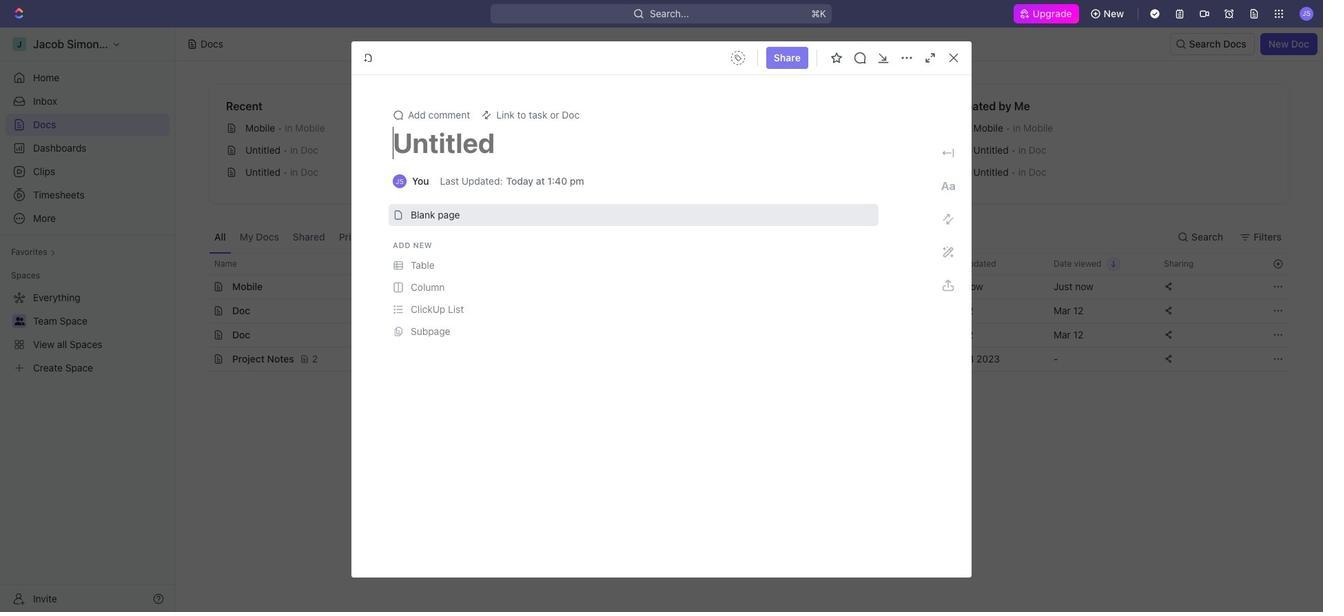 Task type: describe. For each thing, give the bounding box(es) containing it.
5 row from the top
[[194, 347, 1291, 372]]

3 row from the top
[[194, 299, 1291, 323]]

1 row from the top
[[194, 253, 1291, 275]]

dropdown menu image
[[727, 47, 749, 69]]

4 row from the top
[[194, 323, 1291, 347]]

cell for 1st row from the bottom
[[194, 347, 209, 371]]

sidebar navigation
[[0, 28, 176, 612]]

title text field
[[393, 126, 875, 159]]



Task type: locate. For each thing, give the bounding box(es) containing it.
tree inside sidebar navigation
[[6, 287, 170, 379]]

2 cell from the top
[[194, 299, 209, 323]]

table
[[194, 253, 1291, 372]]

cell for 2nd row from the bottom of the page
[[194, 323, 209, 347]]

cell for 2nd row from the top of the page
[[194, 275, 209, 299]]

1 cell from the top
[[194, 275, 209, 299]]

tree
[[6, 287, 170, 379]]

3 cell from the top
[[194, 323, 209, 347]]

4 cell from the top
[[194, 347, 209, 371]]

tab list
[[209, 221, 551, 253]]

cell for 3rd row from the bottom of the page
[[194, 299, 209, 323]]

2 row from the top
[[194, 274, 1291, 299]]

column header
[[194, 253, 209, 275]]

row
[[194, 253, 1291, 275], [194, 274, 1291, 299], [194, 299, 1291, 323], [194, 323, 1291, 347], [194, 347, 1291, 372]]

cell
[[194, 275, 209, 299], [194, 299, 209, 323], [194, 323, 209, 347], [194, 347, 209, 371]]



Task type: vqa. For each thing, say whether or not it's contained in the screenshot.
CELL
yes



